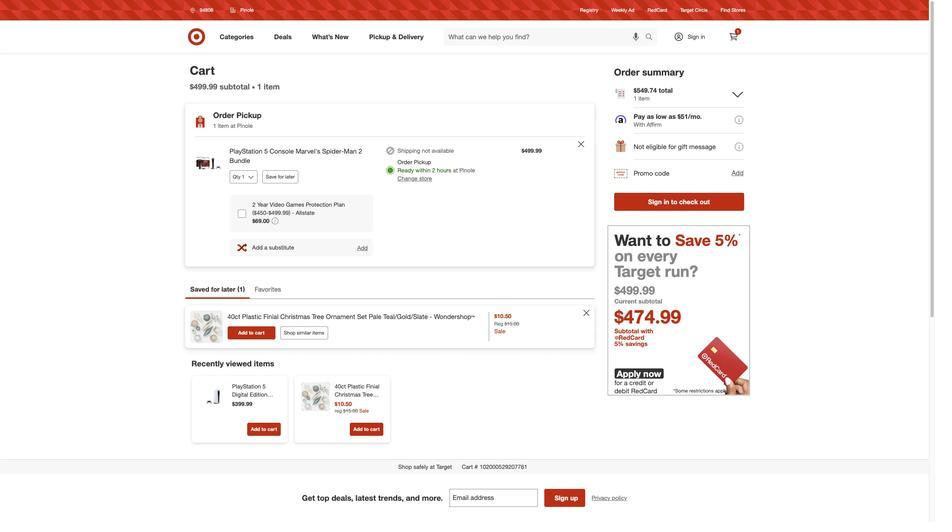 Task type: describe. For each thing, give the bounding box(es) containing it.
video
[[270, 201, 284, 208]]

in for sign in to check out
[[664, 198, 669, 206]]

on
[[614, 246, 633, 265]]

*
[[739, 232, 741, 239]]

shipping
[[398, 147, 420, 154]]

pickup & delivery
[[369, 33, 424, 41]]

privacy policy
[[592, 495, 627, 502]]

2 vertical spatial at
[[430, 464, 435, 471]]

sale for $10.50 reg $15.00 sale
[[359, 408, 369, 414]]

with
[[641, 327, 653, 335]]

wondershop™ inside 40ct plastic finial christmas tree ornament set - wondershop™
[[334, 408, 370, 415]]

restrictions
[[689, 388, 714, 394]]

target circle
[[680, 7, 708, 13]]

credit
[[629, 379, 646, 387]]

for inside apply now for a credit or debit redcard
[[614, 379, 622, 387]]

shop similar items
[[284, 330, 324, 336]]

pinole inside order pickup ready within 2 hours at pinole change store
[[459, 167, 475, 174]]

new
[[335, 33, 349, 41]]

finial for 40ct plastic finial christmas tree ornament set - wondershop™
[[366, 383, 379, 390]]

0 vertical spatial redcard
[[648, 7, 667, 13]]

sign in
[[688, 33, 705, 40]]

teal/gold/slate
[[383, 313, 428, 321]]

affirm image
[[614, 114, 627, 127]]

add inside 40ct plastic finial christmas tree ornament set pale teal/gold/slate - wondershop™ "list item"
[[238, 330, 247, 336]]

set for -
[[362, 399, 370, 406]]

sign up button
[[544, 489, 585, 507]]

add to cart button up viewed
[[227, 327, 275, 340]]

latest
[[355, 493, 376, 503]]

weekly ad
[[611, 7, 635, 13]]

1 horizontal spatial save
[[675, 231, 711, 250]]

$474.99
[[614, 305, 681, 328]]

policy
[[612, 495, 627, 502]]

cart item ready to fulfill group
[[185, 137, 594, 267]]

What can we help you find? suggestions appear below search field
[[444, 28, 647, 46]]

tree for -
[[362, 391, 373, 398]]

hours
[[437, 167, 451, 174]]

apply
[[617, 368, 641, 379]]

- inside the '2 year video games protection plan ($450-$499.99) - allstate'
[[292, 209, 294, 216]]

2 inside playstation 5 console marvel's spider-man 2 bundle
[[358, 147, 362, 155]]

- inside "list item"
[[430, 313, 432, 321]]

40ct plastic finial christmas tree ornament set pale teal/gold/slate - wondershop™
[[227, 313, 475, 321]]

find stores
[[721, 7, 746, 13]]

shop similar items button
[[280, 327, 328, 340]]

up
[[570, 494, 578, 502]]

and
[[406, 493, 420, 503]]

to inside 40ct plastic finial christmas tree ornament set pale teal/gold/slate - wondershop™ "list item"
[[249, 330, 254, 336]]

add inside $399.99 add to cart
[[251, 426, 260, 433]]

$10.50 for $10.50 reg $15.00 sale
[[334, 401, 352, 408]]

94806
[[200, 7, 213, 13]]

pickup & delivery link
[[362, 28, 434, 46]]

$549.74 total 1 item
[[634, 86, 673, 102]]

registry link
[[580, 7, 598, 14]]

cart for cart
[[190, 63, 215, 78]]

item for $549.74 total
[[638, 95, 650, 102]]

want
[[614, 231, 652, 250]]

- inside 40ct plastic finial christmas tree ornament set - wondershop™
[[372, 399, 374, 406]]

find
[[721, 7, 730, 13]]

deals
[[274, 33, 292, 41]]

a inside group
[[264, 244, 267, 251]]

total
[[659, 86, 673, 94]]

1 as from the left
[[647, 112, 654, 120]]

5 for digital
[[262, 383, 265, 390]]

cart for cart # 102000529207761
[[462, 464, 473, 471]]

$499.99 for $499.99 current subtotal $474.99
[[614, 283, 655, 297]]

sign for sign in
[[688, 33, 699, 40]]

circle
[[695, 7, 708, 13]]

christmas for 40ct plastic finial christmas tree ornament set - wondershop™
[[334, 391, 361, 398]]

get top deals, latest trends, and more.
[[302, 493, 443, 503]]

year
[[257, 201, 268, 208]]

savings
[[625, 340, 648, 348]]

1 vertical spatial 5%
[[614, 340, 624, 348]]

saved
[[190, 285, 209, 294]]

playstation for playstation 5 digital edition console
[[232, 383, 261, 390]]

code
[[655, 169, 670, 177]]

$399.99
[[232, 401, 252, 408]]

marvel's
[[296, 147, 320, 155]]

viewed
[[226, 359, 252, 368]]

pinole inside dropdown button
[[240, 7, 254, 13]]

(
[[237, 285, 239, 294]]

cart # 102000529207761
[[462, 464, 527, 471]]

cart inside $399.99 add to cart
[[267, 426, 277, 433]]

0 vertical spatial subtotal
[[220, 82, 250, 91]]

what's new
[[312, 33, 349, 41]]

to inside 'button'
[[671, 198, 677, 206]]

at inside order pickup ready within 2 hours at pinole change store
[[453, 167, 458, 174]]

allstate
[[296, 209, 315, 216]]

similar
[[297, 330, 311, 336]]

change
[[398, 175, 418, 182]]

2 as from the left
[[668, 112, 676, 120]]

order pickup 1 item at pinole
[[213, 110, 262, 129]]

1 horizontal spatial add button
[[731, 168, 744, 178]]

redcard link
[[648, 7, 667, 14]]

($450-
[[252, 209, 268, 216]]

safely
[[413, 464, 428, 471]]

sign for sign in to check out
[[648, 198, 662, 206]]

on every target run?
[[614, 246, 698, 281]]

apply.
[[715, 388, 728, 394]]

0 horizontal spatial target
[[436, 464, 452, 471]]

man
[[344, 147, 357, 155]]

games
[[286, 201, 304, 208]]

to right want
[[656, 231, 671, 250]]

not
[[634, 143, 644, 151]]

subtotal inside "$499.99 current subtotal $474.99"
[[638, 297, 662, 305]]

cart for 40ct plastic finial christmas tree ornament set - wondershop™ "add to cart" button
[[370, 426, 379, 433]]

trends,
[[378, 493, 404, 503]]

at inside order pickup 1 item at pinole
[[231, 122, 235, 129]]

order summary
[[614, 66, 684, 78]]

2 inside order pickup ready within 2 hours at pinole change store
[[432, 167, 435, 174]]

pickup for order pickup ready within 2 hours at pinole change store
[[414, 159, 431, 166]]

now
[[643, 368, 661, 379]]

$51/mo.
[[678, 112, 702, 120]]

40ct for 40ct plastic finial christmas tree ornament set pale teal/gold/slate - wondershop™
[[227, 313, 240, 321]]

$499.99 current subtotal $474.99
[[614, 283, 681, 328]]

1 right $499.99 subtotal
[[257, 82, 261, 91]]

every
[[637, 246, 677, 265]]

promo code
[[634, 169, 670, 177]]

pale
[[369, 313, 381, 321]]

0 vertical spatial 5%
[[715, 231, 739, 250]]

deals link
[[267, 28, 302, 46]]

1 down stores
[[737, 29, 739, 34]]

get
[[302, 493, 315, 503]]

plastic for 40ct plastic finial christmas tree ornament set pale teal/gold/slate - wondershop™
[[242, 313, 262, 321]]

later for save for later
[[285, 174, 295, 180]]

protection
[[306, 201, 332, 208]]

$15.00 for $10.50 reg $15.00 sale
[[504, 321, 519, 327]]

ornament for pale
[[326, 313, 355, 321]]

2 year video games protection plan ($450-$499.99) - allstate
[[252, 201, 345, 216]]

sign up
[[555, 494, 578, 502]]

pinole inside order pickup 1 item at pinole
[[237, 122, 253, 129]]

substitute
[[269, 244, 294, 251]]

categories link
[[213, 28, 264, 46]]

want to save 5% *
[[614, 231, 741, 250]]

low
[[656, 112, 667, 120]]

gift
[[678, 143, 687, 151]]

reg
[[334, 408, 342, 414]]

wondershop™ inside "list item"
[[434, 313, 475, 321]]

$499.99 for $499.99
[[522, 147, 542, 154]]

ornament for -
[[334, 399, 360, 406]]

affirm image
[[615, 115, 626, 123]]



Task type: vqa. For each thing, say whether or not it's contained in the screenshot.
'subtotal' to the right
yes



Task type: locate. For each thing, give the bounding box(es) containing it.
40ct plastic finial christmas tree ornament set - wondershop™
[[334, 383, 379, 415]]

1 vertical spatial ornament
[[334, 399, 360, 406]]

cart left the #
[[462, 464, 473, 471]]

1 horizontal spatial sale
[[494, 328, 505, 335]]

1 vertical spatial a
[[624, 379, 628, 387]]

recently
[[191, 359, 224, 368]]

1 vertical spatial $15.00
[[343, 408, 358, 414]]

playstation 5 console marvel's spider-man 2 bundle
[[229, 147, 362, 165]]

run?
[[665, 262, 698, 281]]

1 horizontal spatial wondershop™
[[434, 313, 475, 321]]

0 horizontal spatial pickup
[[236, 110, 262, 120]]

add to cart button down $10.50 reg $15.00 sale
[[349, 423, 383, 436]]

0 vertical spatial shop
[[284, 330, 295, 336]]

0 vertical spatial order
[[614, 66, 640, 78]]

for right saved
[[211, 285, 220, 294]]

1 down $549.74
[[634, 95, 637, 102]]

not
[[422, 147, 430, 154]]

shop left safely
[[398, 464, 412, 471]]

5
[[264, 147, 268, 155], [262, 383, 265, 390]]

set for pale
[[357, 313, 367, 321]]

None radio
[[386, 147, 394, 155]]

later down playstation 5 console marvel's spider-man 2 bundle
[[285, 174, 295, 180]]

1 item
[[257, 82, 280, 91]]

1 up the playstation 5 console marvel&#39;s spider-man 2 bundle 'image'
[[213, 122, 216, 129]]

pickup up within
[[414, 159, 431, 166]]

pay
[[634, 112, 645, 120]]

eligible
[[646, 143, 667, 151]]

console
[[270, 147, 294, 155], [232, 399, 253, 406]]

pickup left the &
[[369, 33, 390, 41]]

plastic for 40ct plastic finial christmas tree ornament set - wondershop™
[[347, 383, 364, 390]]

1 horizontal spatial finial
[[366, 383, 379, 390]]

items right similar
[[312, 330, 324, 336]]

0 horizontal spatial finial
[[263, 313, 278, 321]]

christmas up $10.50 reg $15.00 sale
[[334, 391, 361, 398]]

$15.00 for $10.50 reg $15.00 sale
[[343, 408, 358, 414]]

2 vertical spatial sign
[[555, 494, 568, 502]]

for left the credit
[[614, 379, 622, 387]]

1 vertical spatial 2
[[432, 167, 435, 174]]

1 vertical spatial sale
[[359, 408, 369, 414]]

Store pickup radio
[[386, 166, 394, 175]]

1 vertical spatial playstation
[[232, 383, 261, 390]]

1 vertical spatial finial
[[366, 383, 379, 390]]

set
[[357, 313, 367, 321], [362, 399, 370, 406]]

2 horizontal spatial pickup
[[414, 159, 431, 166]]

shop safely at target
[[398, 464, 452, 471]]

order down $499.99 subtotal
[[213, 110, 234, 120]]

1 horizontal spatial at
[[430, 464, 435, 471]]

plan
[[334, 201, 345, 208]]

5 up the edition in the bottom of the page
[[262, 383, 265, 390]]

0 horizontal spatial shop
[[284, 330, 295, 336]]

2 vertical spatial redcard
[[631, 387, 657, 395]]

to left check
[[671, 198, 677, 206]]

0 horizontal spatial sale
[[359, 408, 369, 414]]

1 vertical spatial items
[[254, 359, 274, 368]]

finial inside "list item"
[[263, 313, 278, 321]]

*some restrictions apply.
[[673, 388, 728, 394]]

for
[[668, 143, 676, 151], [278, 174, 284, 180], [211, 285, 220, 294], [614, 379, 622, 387]]

0 vertical spatial 2
[[358, 147, 362, 155]]

later inside save for later button
[[285, 174, 295, 180]]

0 horizontal spatial plastic
[[242, 313, 262, 321]]

cart up recently viewed items
[[255, 330, 264, 336]]

shop for shop similar items
[[284, 330, 295, 336]]

1 vertical spatial wondershop™
[[334, 408, 370, 415]]

available
[[432, 147, 454, 154]]

2 vertical spatial pickup
[[414, 159, 431, 166]]

save up "video"
[[266, 174, 277, 180]]

pickup for order pickup 1 item at pinole
[[236, 110, 262, 120]]

0 vertical spatial cart
[[190, 63, 215, 78]]

0 vertical spatial ornament
[[326, 313, 355, 321]]

1 horizontal spatial plastic
[[347, 383, 364, 390]]

0 horizontal spatial 2
[[252, 201, 256, 208]]

sign for sign up
[[555, 494, 568, 502]]

2 inside the '2 year video games protection plan ($450-$499.99) - allstate'
[[252, 201, 256, 208]]

weekly ad link
[[611, 7, 635, 14]]

40ct down (
[[227, 313, 240, 321]]

1 link
[[724, 28, 742, 46]]

finial up $10.50 reg $15.00 sale
[[366, 383, 379, 390]]

a left the credit
[[624, 379, 628, 387]]

$499.99)
[[268, 209, 290, 216]]

5 for console
[[264, 147, 268, 155]]

with
[[634, 121, 645, 128]]

tree up shop similar items
[[312, 313, 324, 321]]

0 vertical spatial items
[[312, 330, 324, 336]]

1 vertical spatial in
[[664, 198, 669, 206]]

1 vertical spatial at
[[453, 167, 458, 174]]

$10.50 reg $15.00 sale
[[494, 313, 519, 335]]

cart up $499.99 subtotal
[[190, 63, 215, 78]]

1 horizontal spatial item
[[264, 82, 280, 91]]

items for recently viewed items
[[254, 359, 274, 368]]

0 horizontal spatial -
[[292, 209, 294, 216]]

- right $10.50 reg $15.00 sale
[[372, 399, 374, 406]]

playstation 5 digital edition console
[[232, 383, 267, 406]]

order inside order pickup 1 item at pinole
[[213, 110, 234, 120]]

0 vertical spatial pinole
[[240, 7, 254, 13]]

console inside playstation 5 digital edition console
[[232, 399, 253, 406]]

1 horizontal spatial cart
[[267, 426, 277, 433]]

0 vertical spatial add button
[[731, 168, 744, 178]]

sign in link
[[667, 28, 718, 46]]

2 horizontal spatial sign
[[688, 33, 699, 40]]

0 vertical spatial sale
[[494, 328, 505, 335]]

2 horizontal spatial item
[[638, 95, 650, 102]]

1 horizontal spatial as
[[668, 112, 676, 120]]

for inside button
[[278, 174, 284, 180]]

item inside "$549.74 total 1 item"
[[638, 95, 650, 102]]

shipping not available
[[398, 147, 454, 154]]

console inside playstation 5 console marvel's spider-man 2 bundle
[[270, 147, 294, 155]]

2 horizontal spatial at
[[453, 167, 458, 174]]

playstation inside playstation 5 digital edition console
[[232, 383, 261, 390]]

5 inside playstation 5 console marvel's spider-man 2 bundle
[[264, 147, 268, 155]]

$499.99
[[190, 82, 217, 91], [522, 147, 542, 154], [614, 283, 655, 297]]

target left circle
[[680, 7, 694, 13]]

console up save for later
[[270, 147, 294, 155]]

sign inside button
[[555, 494, 568, 502]]

sign down target circle link
[[688, 33, 699, 40]]

none radio inside cart item ready to fulfill group
[[386, 147, 394, 155]]

0 horizontal spatial add button
[[357, 244, 368, 252]]

to up viewed
[[249, 330, 254, 336]]

40ct plastic finial christmas tree ornament set pale teal/gold/slate - wondershop&#8482; image
[[190, 311, 223, 343]]

privacy policy link
[[592, 494, 627, 502]]

2 vertical spatial item
[[218, 122, 229, 129]]

0 horizontal spatial sign
[[555, 494, 568, 502]]

sale for $10.50 reg $15.00 sale
[[494, 328, 505, 335]]

favorites
[[255, 285, 281, 294]]

tree inside 40ct plastic finial christmas tree ornament set - wondershop™
[[362, 391, 373, 398]]

finial down favorites "link"
[[263, 313, 278, 321]]

shop for shop safely at target
[[398, 464, 412, 471]]

tree inside "list item"
[[312, 313, 324, 321]]

1 horizontal spatial order
[[398, 159, 412, 166]]

0 vertical spatial $499.99
[[190, 82, 217, 91]]

pinole button
[[225, 3, 259, 18]]

40ct inside 40ct plastic finial christmas tree ornament set - wondershop™
[[334, 383, 346, 390]]

cart inside 40ct plastic finial christmas tree ornament set pale teal/gold/slate - wondershop™ "list item"
[[255, 330, 264, 336]]

target inside on every target run?
[[614, 262, 660, 281]]

)
[[243, 285, 245, 294]]

playstation up digital
[[232, 383, 261, 390]]

$549.74
[[634, 86, 657, 94]]

subtotal with
[[614, 327, 655, 335]]

sale inside $10.50 reg $15.00 sale
[[494, 328, 505, 335]]

search button
[[641, 28, 661, 47]]

items for shop similar items
[[312, 330, 324, 336]]

0 horizontal spatial $10.50
[[334, 401, 352, 408]]

add to cart up viewed
[[238, 330, 264, 336]]

1 vertical spatial shop
[[398, 464, 412, 471]]

order up ready
[[398, 159, 412, 166]]

1 horizontal spatial console
[[270, 147, 294, 155]]

$499.99 for $499.99 subtotal
[[190, 82, 217, 91]]

apply now for a credit or debit redcard
[[614, 368, 661, 395]]

or
[[648, 379, 654, 387]]

40ct for 40ct plastic finial christmas tree ornament set - wondershop™
[[334, 383, 346, 390]]

40ct plastic finial christmas tree ornament set - wondershop™ link
[[334, 383, 381, 415]]

as
[[647, 112, 654, 120], [668, 112, 676, 120]]

to down $10.50 reg $15.00 sale
[[364, 426, 369, 433]]

ornament inside 40ct plastic finial christmas tree ornament set - wondershop™
[[334, 399, 360, 406]]

sale down reg
[[494, 328, 505, 335]]

target right safely
[[436, 464, 452, 471]]

order inside order pickup ready within 2 hours at pinole change store
[[398, 159, 412, 166]]

pickup down the 1 item
[[236, 110, 262, 120]]

40ct inside "list item"
[[227, 313, 240, 321]]

0 horizontal spatial 5%
[[614, 340, 624, 348]]

add to cart inside 40ct plastic finial christmas tree ornament set pale teal/gold/slate - wondershop™ "list item"
[[238, 330, 264, 336]]

0 horizontal spatial $15.00
[[343, 408, 358, 414]]

redcard inside apply now for a credit or debit redcard
[[631, 387, 657, 395]]

1 horizontal spatial add to cart
[[353, 426, 379, 433]]

1 horizontal spatial $499.99
[[522, 147, 542, 154]]

pay as low as $51/mo. with affirm
[[634, 112, 702, 128]]

finial inside 40ct plastic finial christmas tree ornament set - wondershop™
[[366, 383, 379, 390]]

at right safely
[[430, 464, 435, 471]]

to down the edition in the bottom of the page
[[261, 426, 266, 433]]

0 horizontal spatial items
[[254, 359, 274, 368]]

to
[[671, 198, 677, 206], [656, 231, 671, 250], [249, 330, 254, 336], [261, 426, 266, 433], [364, 426, 369, 433]]

shop
[[284, 330, 295, 336], [398, 464, 412, 471]]

what's
[[312, 33, 333, 41]]

2 horizontal spatial target
[[680, 7, 694, 13]]

0 horizontal spatial wondershop™
[[334, 408, 370, 415]]

playstation 5 console marvel's spider-man 2 bundle link
[[229, 147, 373, 165]]

0 horizontal spatial subtotal
[[220, 82, 250, 91]]

save
[[266, 174, 277, 180], [675, 231, 711, 250]]

0 vertical spatial $10.50
[[494, 313, 511, 320]]

shop left similar
[[284, 330, 295, 336]]

40ct plastic finial christmas tree ornament set - wondershop™ image
[[301, 383, 330, 411], [301, 383, 330, 411]]

playstation up bundle on the top left of the page
[[229, 147, 262, 155]]

order for order summary
[[614, 66, 640, 78]]

set inside 40ct plastic finial christmas tree ornament set - wondershop™
[[362, 399, 370, 406]]

1 vertical spatial add to cart
[[353, 426, 379, 433]]

1 vertical spatial sign
[[648, 198, 662, 206]]

plastic inside "list item"
[[242, 313, 262, 321]]

0 vertical spatial later
[[285, 174, 295, 180]]

as right low
[[668, 112, 676, 120]]

debit
[[614, 387, 629, 395]]

1 vertical spatial cart
[[462, 464, 473, 471]]

$499.99 inside "$499.99 current subtotal $474.99"
[[614, 283, 655, 297]]

-
[[292, 209, 294, 216], [430, 313, 432, 321], [372, 399, 374, 406]]

playstation inside playstation 5 console marvel's spider-man 2 bundle
[[229, 147, 262, 155]]

deals,
[[331, 493, 353, 503]]

apply now button
[[614, 368, 663, 379]]

items inside button
[[312, 330, 324, 336]]

2 vertical spatial target
[[436, 464, 452, 471]]

1 vertical spatial 5
[[262, 383, 265, 390]]

order pickup ready within 2 hours at pinole change store
[[398, 159, 475, 182]]

0 vertical spatial console
[[270, 147, 294, 155]]

cart
[[255, 330, 264, 336], [267, 426, 277, 433], [370, 426, 379, 433]]

at up bundle on the top left of the page
[[231, 122, 235, 129]]

save up run?
[[675, 231, 711, 250]]

ornament left pale
[[326, 313, 355, 321]]

5 up save for later
[[264, 147, 268, 155]]

target circle link
[[680, 7, 708, 14]]

$15.00 inside $10.50 reg $15.00 sale
[[504, 321, 519, 327]]

pinole
[[240, 7, 254, 13], [237, 122, 253, 129], [459, 167, 475, 174]]

add to cart button for 40ct plastic finial christmas tree ornament set - wondershop™
[[349, 423, 383, 436]]

add
[[732, 169, 744, 177], [252, 244, 263, 251], [357, 244, 368, 251], [238, 330, 247, 336], [251, 426, 260, 433], [353, 426, 362, 433]]

1 vertical spatial pinole
[[237, 122, 253, 129]]

playstation 5 console marvel&#39;s spider-man 2 bundle image
[[192, 147, 225, 179]]

40ct plastic finial christmas tree ornament set pale teal/gold/slate - wondershop™ list item
[[185, 306, 594, 348]]

sign inside 'button'
[[648, 198, 662, 206]]

2 right man
[[358, 147, 362, 155]]

christmas for 40ct plastic finial christmas tree ornament set pale teal/gold/slate - wondershop™
[[280, 313, 310, 321]]

sale right reg
[[359, 408, 369, 414]]

to inside $399.99 add to cart
[[261, 426, 266, 433]]

0 horizontal spatial order
[[213, 110, 234, 120]]

$10.50 inside $10.50 reg $15.00 sale
[[334, 401, 352, 408]]

playstation for playstation 5 console marvel's spider-man 2 bundle
[[229, 147, 262, 155]]

in down circle
[[701, 33, 705, 40]]

add to cart down $10.50 reg $15.00 sale
[[353, 426, 379, 433]]

subtotal up order pickup 1 item at pinole
[[220, 82, 250, 91]]

2 left hours
[[432, 167, 435, 174]]

order up $549.74
[[614, 66, 640, 78]]

sign left up
[[555, 494, 568, 502]]

1 vertical spatial item
[[638, 95, 650, 102]]

console down digital
[[232, 399, 253, 406]]

cart down 40ct plastic finial christmas tree ornament set - wondershop™ link
[[370, 426, 379, 433]]

1 horizontal spatial in
[[701, 33, 705, 40]]

as up the affirm
[[647, 112, 654, 120]]

1 left favorites
[[239, 285, 243, 294]]

registry
[[580, 7, 598, 13]]

item inside order pickup 1 item at pinole
[[218, 122, 229, 129]]

at right hours
[[453, 167, 458, 174]]

0 vertical spatial tree
[[312, 313, 324, 321]]

$10.50 inside $10.50 reg $15.00 sale
[[494, 313, 511, 320]]

1 horizontal spatial sign
[[648, 198, 662, 206]]

0 vertical spatial target
[[680, 7, 694, 13]]

sign down promo code
[[648, 198, 662, 206]]

delivery
[[398, 33, 424, 41]]

1 horizontal spatial target
[[614, 262, 660, 281]]

$69.00
[[252, 217, 269, 224]]

1 horizontal spatial christmas
[[334, 391, 361, 398]]

a inside apply now for a credit or debit redcard
[[624, 379, 628, 387]]

sale inside $10.50 reg $15.00 sale
[[359, 408, 369, 414]]

ornament inside "list item"
[[326, 313, 355, 321]]

order for order pickup ready within 2 hours at pinole change store
[[398, 159, 412, 166]]

None text field
[[449, 489, 538, 507]]

pinole up bundle on the top left of the page
[[237, 122, 253, 129]]

summary
[[642, 66, 684, 78]]

wondershop™
[[434, 313, 475, 321], [334, 408, 370, 415]]

not eligible for gift message
[[634, 143, 716, 151]]

reg
[[494, 321, 503, 327]]

save inside save for later button
[[266, 174, 277, 180]]

2 vertical spatial -
[[372, 399, 374, 406]]

0 vertical spatial add to cart
[[238, 330, 264, 336]]

$499.99 subtotal
[[190, 82, 250, 91]]

#
[[474, 464, 478, 471]]

40ct up $10.50 reg $15.00 sale
[[334, 383, 346, 390]]

5%
[[715, 231, 739, 250], [614, 340, 624, 348]]

1 horizontal spatial subtotal
[[638, 297, 662, 305]]

add button inside cart item ready to fulfill group
[[357, 244, 368, 252]]

add to cart button for playstation 5 digital edition console
[[247, 423, 281, 436]]

0 vertical spatial save
[[266, 174, 277, 180]]

pinole right hours
[[459, 167, 475, 174]]

christmas up similar
[[280, 313, 310, 321]]

0 horizontal spatial cart
[[190, 63, 215, 78]]

5% savings
[[614, 340, 648, 348]]

pickup inside order pickup ready within 2 hours at pinole change store
[[414, 159, 431, 166]]

target down want
[[614, 262, 660, 281]]

2 horizontal spatial $499.99
[[614, 283, 655, 297]]

1 inside order pickup 1 item at pinole
[[213, 122, 216, 129]]

subtotal right current
[[638, 297, 662, 305]]

1 vertical spatial save
[[675, 231, 711, 250]]

later for saved for later ( 1 )
[[221, 285, 235, 294]]

in left check
[[664, 198, 669, 206]]

add button
[[731, 168, 744, 178], [357, 244, 368, 252]]

1 vertical spatial later
[[221, 285, 235, 294]]

in inside 'button'
[[664, 198, 669, 206]]

1 vertical spatial plastic
[[347, 383, 364, 390]]

christmas inside 40ct plastic finial christmas tree ornament set - wondershop™
[[334, 391, 361, 398]]

set inside "list item"
[[357, 313, 367, 321]]

finial for 40ct plastic finial christmas tree ornament set pale teal/gold/slate - wondershop™
[[263, 313, 278, 321]]

pinole up categories 'link'
[[240, 7, 254, 13]]

1 horizontal spatial shop
[[398, 464, 412, 471]]

tree up $10.50 reg $15.00 sale
[[362, 391, 373, 398]]

for down playstation 5 console marvel's spider-man 2 bundle
[[278, 174, 284, 180]]

$10.50 for $10.50 reg $15.00 sale
[[494, 313, 511, 320]]

ornament up reg
[[334, 399, 360, 406]]

0 horizontal spatial cart
[[255, 330, 264, 336]]

1 inside "$549.74 total 1 item"
[[634, 95, 637, 102]]

2 left the year
[[252, 201, 256, 208]]

subtotal
[[614, 327, 639, 335]]

items right viewed
[[254, 359, 274, 368]]

spider-
[[322, 147, 344, 155]]

Service plan checkbox
[[238, 210, 246, 218]]

plastic down )
[[242, 313, 262, 321]]

order for order pickup 1 item at pinole
[[213, 110, 234, 120]]

finial
[[263, 313, 278, 321], [366, 383, 379, 390]]

0 vertical spatial 40ct
[[227, 313, 240, 321]]

1 horizontal spatial later
[[285, 174, 295, 180]]

0 horizontal spatial in
[[664, 198, 669, 206]]

cart down playstation 5 digital edition console link
[[267, 426, 277, 433]]

plastic up $10.50 reg $15.00 sale
[[347, 383, 364, 390]]

- down games
[[292, 209, 294, 216]]

for left gift
[[668, 143, 676, 151]]

later left (
[[221, 285, 235, 294]]

0 vertical spatial set
[[357, 313, 367, 321]]

shop inside button
[[284, 330, 295, 336]]

items
[[312, 330, 324, 336], [254, 359, 274, 368]]

$15.00
[[504, 321, 519, 327], [343, 408, 358, 414]]

target
[[680, 7, 694, 13], [614, 262, 660, 281], [436, 464, 452, 471]]

0 horizontal spatial console
[[232, 399, 253, 406]]

1 horizontal spatial items
[[312, 330, 324, 336]]

cart for "add to cart" button on top of viewed
[[255, 330, 264, 336]]

add a substitute
[[252, 244, 294, 251]]

0 horizontal spatial 40ct
[[227, 313, 240, 321]]

5 inside playstation 5 digital edition console
[[262, 383, 265, 390]]

0 vertical spatial playstation
[[229, 147, 262, 155]]

2 horizontal spatial order
[[614, 66, 640, 78]]

$499.99 inside cart item ready to fulfill group
[[522, 147, 542, 154]]

ad
[[628, 7, 635, 13]]

1 vertical spatial $10.50
[[334, 401, 352, 408]]

ready
[[398, 167, 414, 174]]

pickup inside order pickup 1 item at pinole
[[236, 110, 262, 120]]

&
[[392, 33, 397, 41]]

$15.00 inside $10.50 reg $15.00 sale
[[343, 408, 358, 414]]

plastic inside 40ct plastic finial christmas tree ornament set - wondershop™
[[347, 383, 364, 390]]

0 vertical spatial pickup
[[369, 33, 390, 41]]

playstation 5 digital edition console image
[[198, 383, 227, 411], [198, 383, 227, 411]]

more.
[[422, 493, 443, 503]]

a
[[264, 244, 267, 251], [624, 379, 628, 387]]

- right teal/gold/slate
[[430, 313, 432, 321]]

tree for pale
[[312, 313, 324, 321]]

save for later button
[[262, 170, 298, 183]]

a left substitute
[[264, 244, 267, 251]]

item for order pickup
[[218, 122, 229, 129]]

subtotal
[[220, 82, 250, 91], [638, 297, 662, 305]]

christmas inside "list item"
[[280, 313, 310, 321]]

add to cart for 40ct plastic finial christmas tree ornament set - wondershop™ "add to cart" button
[[353, 426, 379, 433]]

add to cart button down $399.99
[[247, 423, 281, 436]]

add to cart for "add to cart" button on top of viewed
[[238, 330, 264, 336]]

0 horizontal spatial as
[[647, 112, 654, 120]]

1 vertical spatial order
[[213, 110, 234, 120]]

1 vertical spatial redcard
[[619, 334, 644, 342]]

in for sign in
[[701, 33, 705, 40]]

add to cart
[[238, 330, 264, 336], [353, 426, 379, 433]]



